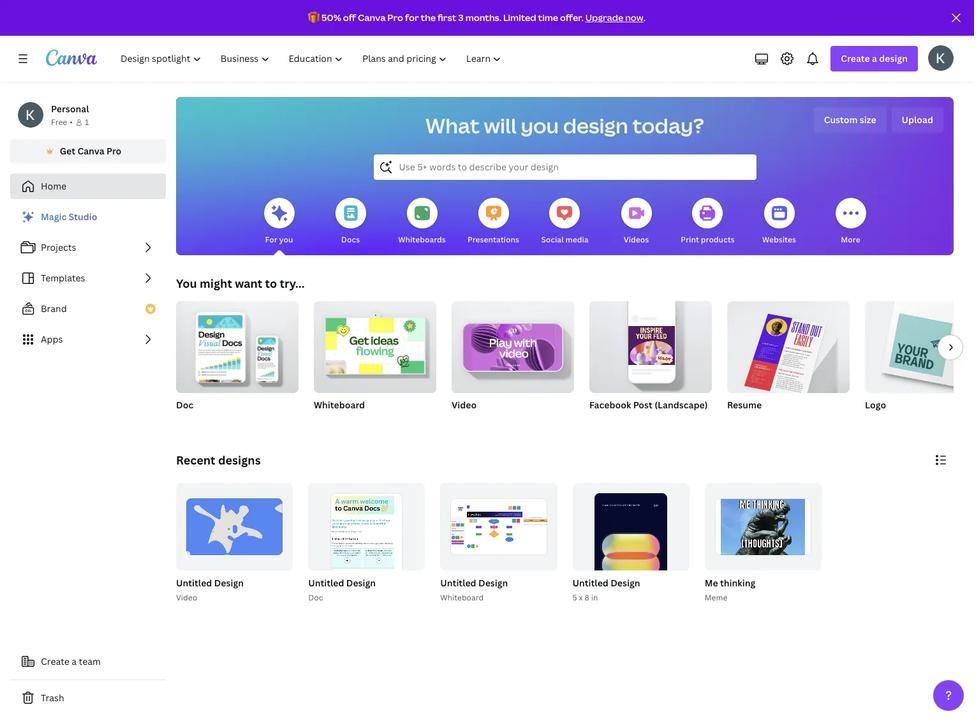 Task type: locate. For each thing, give the bounding box(es) containing it.
1 horizontal spatial 1
[[263, 556, 267, 565]]

brand
[[41, 303, 67, 315]]

video group
[[452, 296, 574, 428]]

doc inside untitled design doc
[[308, 593, 323, 603]]

0 vertical spatial a
[[873, 52, 878, 64]]

1 untitled design button from the left
[[176, 576, 244, 592]]

1 for untitled design 5 x 8 in
[[660, 556, 664, 565]]

0 horizontal spatial create
[[41, 656, 69, 668]]

you right for
[[279, 234, 293, 245]]

whiteboard group
[[314, 296, 437, 428]]

1 vertical spatial canva
[[77, 145, 104, 157]]

untitled inside untitled design doc
[[308, 577, 344, 589]]

1 vertical spatial video
[[176, 593, 197, 603]]

create up custom size
[[842, 52, 870, 64]]

1 horizontal spatial 1 of 2
[[660, 556, 681, 565]]

2 untitled design button from the left
[[573, 576, 641, 592]]

print products
[[681, 234, 735, 245]]

1 vertical spatial pro
[[107, 145, 121, 157]]

design left kendall parks icon
[[880, 52, 908, 64]]

design inside the untitled design 5 x 8 in
[[611, 577, 641, 589]]

🎁
[[308, 11, 320, 24]]

1 untitled from the left
[[176, 577, 212, 589]]

for you button
[[264, 189, 295, 255]]

design for untitled design doc
[[346, 577, 376, 589]]

doc
[[176, 399, 194, 411], [308, 593, 323, 603]]

1 horizontal spatial doc
[[308, 593, 323, 603]]

projects
[[41, 241, 76, 253]]

4 untitled from the left
[[441, 577, 477, 589]]

untitled inside the untitled design 5 x 8 in
[[573, 577, 609, 589]]

pro
[[388, 11, 403, 24], [107, 145, 121, 157]]

0 horizontal spatial a
[[72, 656, 77, 668]]

whiteboards button
[[398, 189, 446, 255]]

0 vertical spatial pro
[[388, 11, 403, 24]]

3 design from the left
[[346, 577, 376, 589]]

untitled design button for untitled design doc
[[308, 576, 376, 592]]

2 horizontal spatial 1
[[660, 556, 664, 565]]

group for doc
[[176, 296, 299, 393]]

will
[[484, 112, 517, 139]]

trash
[[41, 692, 64, 704]]

untitled inside untitled design video
[[176, 577, 212, 589]]

me thinking meme
[[705, 577, 756, 603]]

custom
[[824, 114, 858, 126]]

design inside untitled design doc
[[346, 577, 376, 589]]

list
[[10, 204, 166, 352]]

magic studio
[[41, 211, 97, 223]]

create a design button
[[831, 46, 919, 71]]

now
[[626, 11, 644, 24]]

a up size on the right top
[[873, 52, 878, 64]]

untitled for untitled design doc
[[308, 577, 344, 589]]

doc inside group
[[176, 399, 194, 411]]

whiteboard
[[314, 399, 365, 411], [441, 593, 484, 603]]

docs button
[[335, 189, 366, 255]]

trash link
[[10, 686, 166, 711]]

1
[[85, 117, 89, 128], [263, 556, 267, 565], [660, 556, 664, 565]]

1 design from the left
[[214, 577, 244, 589]]

untitled design whiteboard
[[441, 577, 508, 603]]

design inside untitled design whiteboard
[[479, 577, 508, 589]]

1 1 of 2 from the left
[[263, 556, 284, 565]]

0 vertical spatial canva
[[358, 11, 386, 24]]

logo group
[[866, 301, 975, 428]]

2 design from the left
[[611, 577, 641, 589]]

None search field
[[374, 154, 757, 180]]

untitled design button for untitled design 5 x 8 in
[[573, 576, 641, 592]]

0 horizontal spatial whiteboard
[[314, 399, 365, 411]]

0 horizontal spatial pro
[[107, 145, 121, 157]]

1 of 2
[[263, 556, 284, 565], [660, 556, 681, 565]]

for you
[[265, 234, 293, 245]]

2 2 from the left
[[677, 556, 681, 565]]

untitled for untitled design video
[[176, 577, 212, 589]]

0 horizontal spatial design
[[563, 112, 629, 139]]

untitled design button for untitled design video
[[176, 576, 244, 592]]

create inside create a team button
[[41, 656, 69, 668]]

facebook post (landscape)
[[590, 399, 708, 411]]

home link
[[10, 174, 166, 199]]

video
[[452, 399, 477, 411], [176, 593, 197, 603]]

1 vertical spatial design
[[563, 112, 629, 139]]

3 untitled from the left
[[308, 577, 344, 589]]

whiteboard inside group
[[314, 399, 365, 411]]

create for create a design
[[842, 52, 870, 64]]

0 horizontal spatial 1
[[85, 117, 89, 128]]

more
[[841, 234, 861, 245]]

3 untitled design button from the left
[[308, 576, 376, 592]]

design up search search field
[[563, 112, 629, 139]]

1 horizontal spatial canva
[[358, 11, 386, 24]]

1 vertical spatial you
[[279, 234, 293, 245]]

4 design from the left
[[479, 577, 508, 589]]

team
[[79, 656, 101, 668]]

of for untitled design 5 x 8 in
[[666, 556, 675, 565]]

1 vertical spatial create
[[41, 656, 69, 668]]

1 horizontal spatial 2
[[677, 556, 681, 565]]

1 vertical spatial whiteboard
[[441, 593, 484, 603]]

studio
[[69, 211, 97, 223]]

a inside dropdown button
[[873, 52, 878, 64]]

thinking
[[721, 577, 756, 589]]

2 1 of 2 from the left
[[660, 556, 681, 565]]

recent designs
[[176, 453, 261, 468]]

you right will
[[521, 112, 559, 139]]

2 untitled from the left
[[573, 577, 609, 589]]

design
[[880, 52, 908, 64], [563, 112, 629, 139]]

video inside group
[[452, 399, 477, 411]]

kendall parks image
[[929, 45, 954, 71]]

Search search field
[[399, 155, 731, 179]]

design for untitled design video
[[214, 577, 244, 589]]

1 for untitled design video
[[263, 556, 267, 565]]

1 vertical spatial doc
[[308, 593, 323, 603]]

canva
[[358, 11, 386, 24], [77, 145, 104, 157]]

0 horizontal spatial doc
[[176, 399, 194, 411]]

1 horizontal spatial whiteboard
[[441, 593, 484, 603]]

create inside create a design dropdown button
[[842, 52, 870, 64]]

0 vertical spatial video
[[452, 399, 477, 411]]

canva inside button
[[77, 145, 104, 157]]

canva right "off"
[[358, 11, 386, 24]]

create left team
[[41, 656, 69, 668]]

custom size
[[824, 114, 877, 126]]

0 horizontal spatial you
[[279, 234, 293, 245]]

•
[[70, 117, 73, 128]]

0 vertical spatial doc
[[176, 399, 194, 411]]

0 horizontal spatial canva
[[77, 145, 104, 157]]

you might want to try...
[[176, 276, 305, 291]]

1 horizontal spatial pro
[[388, 11, 403, 24]]

create for create a team
[[41, 656, 69, 668]]

untitled
[[176, 577, 212, 589], [573, 577, 609, 589], [308, 577, 344, 589], [441, 577, 477, 589]]

design inside untitled design video
[[214, 577, 244, 589]]

4 untitled design button from the left
[[441, 576, 508, 592]]

templates
[[41, 272, 85, 284]]

0 vertical spatial you
[[521, 112, 559, 139]]

0 horizontal spatial of
[[269, 556, 279, 565]]

group for logo
[[866, 301, 975, 393]]

1 horizontal spatial video
[[452, 399, 477, 411]]

what will you design today?
[[426, 112, 705, 139]]

untitled design button for untitled design whiteboard
[[441, 576, 508, 592]]

templates link
[[10, 266, 166, 291]]

1 of from the left
[[269, 556, 279, 565]]

a
[[873, 52, 878, 64], [72, 656, 77, 668]]

products
[[701, 234, 735, 245]]

pro left for
[[388, 11, 403, 24]]

projects link
[[10, 235, 166, 260]]

create a team button
[[10, 649, 166, 675]]

0 horizontal spatial 2
[[280, 556, 284, 565]]

group
[[176, 296, 299, 393], [314, 296, 437, 393], [452, 296, 574, 393], [590, 296, 712, 393], [728, 296, 850, 399], [866, 301, 975, 393]]

a left team
[[72, 656, 77, 668]]

1 horizontal spatial a
[[873, 52, 878, 64]]

a inside button
[[72, 656, 77, 668]]

create
[[842, 52, 870, 64], [41, 656, 69, 668]]

untitled for untitled design 5 x 8 in
[[573, 577, 609, 589]]

untitled design button
[[176, 576, 244, 592], [573, 576, 641, 592], [308, 576, 376, 592], [441, 576, 508, 592]]

whiteboard inside untitled design whiteboard
[[441, 593, 484, 603]]

0 horizontal spatial video
[[176, 593, 197, 603]]

1 2 from the left
[[280, 556, 284, 565]]

logo
[[866, 399, 887, 411]]

1 horizontal spatial design
[[880, 52, 908, 64]]

0 vertical spatial whiteboard
[[314, 399, 365, 411]]

1 horizontal spatial of
[[666, 556, 675, 565]]

group for resume
[[728, 296, 850, 399]]

untitled inside untitled design whiteboard
[[441, 577, 477, 589]]

1 of 2 for untitled design 5 x 8 in
[[660, 556, 681, 565]]

print products button
[[681, 189, 735, 255]]

you
[[521, 112, 559, 139], [279, 234, 293, 245]]

canva right get
[[77, 145, 104, 157]]

pro inside button
[[107, 145, 121, 157]]

2 of from the left
[[666, 556, 675, 565]]

pro up home link
[[107, 145, 121, 157]]

get canva pro
[[60, 145, 121, 157]]

0 vertical spatial design
[[880, 52, 908, 64]]

0 vertical spatial create
[[842, 52, 870, 64]]

1 horizontal spatial create
[[842, 52, 870, 64]]

0 horizontal spatial 1 of 2
[[263, 556, 284, 565]]

videos
[[624, 234, 649, 245]]

untitled design 5 x 8 in
[[573, 577, 641, 603]]

1 vertical spatial a
[[72, 656, 77, 668]]

2 for untitled design video
[[280, 556, 284, 565]]



Task type: vqa. For each thing, say whether or not it's contained in the screenshot.
learnings
no



Task type: describe. For each thing, give the bounding box(es) containing it.
untitled design video
[[176, 577, 244, 603]]

create a team
[[41, 656, 101, 668]]

time
[[538, 11, 559, 24]]

design for untitled design whiteboard
[[479, 577, 508, 589]]

apps
[[41, 333, 63, 345]]

.
[[644, 11, 646, 24]]

(landscape)
[[655, 399, 708, 411]]

50%
[[322, 11, 341, 24]]

social
[[542, 234, 564, 245]]

get
[[60, 145, 75, 157]]

resume
[[728, 399, 762, 411]]

group for whiteboard
[[314, 296, 437, 393]]

off
[[343, 11, 356, 24]]

untitled design doc
[[308, 577, 376, 603]]

size
[[860, 114, 877, 126]]

in
[[591, 593, 598, 603]]

custom size button
[[814, 107, 887, 133]]

create a design
[[842, 52, 908, 64]]

🎁 50% off canva pro for the first 3 months. limited time offer. upgrade now .
[[308, 11, 646, 24]]

design for untitled design 5 x 8 in
[[611, 577, 641, 589]]

print
[[681, 234, 700, 245]]

whiteboards
[[398, 234, 446, 245]]

a for design
[[873, 52, 878, 64]]

a for team
[[72, 656, 77, 668]]

personal
[[51, 103, 89, 115]]

offer.
[[560, 11, 584, 24]]

what
[[426, 112, 480, 139]]

me
[[705, 577, 718, 589]]

upload
[[902, 114, 934, 126]]

video inside untitled design video
[[176, 593, 197, 603]]

months.
[[466, 11, 502, 24]]

list containing magic studio
[[10, 204, 166, 352]]

the
[[421, 11, 436, 24]]

might
[[200, 276, 232, 291]]

facebook
[[590, 399, 631, 411]]

get canva pro button
[[10, 139, 166, 163]]

1 horizontal spatial you
[[521, 112, 559, 139]]

design inside dropdown button
[[880, 52, 908, 64]]

doc group
[[176, 296, 299, 428]]

first
[[438, 11, 457, 24]]

resume group
[[728, 296, 850, 428]]

2 for untitled design 5 x 8 in
[[677, 556, 681, 565]]

meme
[[705, 593, 728, 603]]

home
[[41, 180, 66, 192]]

limited
[[504, 11, 537, 24]]

docs
[[341, 234, 360, 245]]

of for untitled design video
[[269, 556, 279, 565]]

more button
[[836, 189, 866, 255]]

websites
[[763, 234, 797, 245]]

3
[[459, 11, 464, 24]]

group for video
[[452, 296, 574, 393]]

free
[[51, 117, 67, 128]]

magic
[[41, 211, 67, 223]]

upgrade
[[586, 11, 624, 24]]

designs
[[218, 453, 261, 468]]

upload button
[[892, 107, 944, 133]]

for
[[265, 234, 278, 245]]

upgrade now button
[[586, 11, 644, 24]]

presentations button
[[468, 189, 520, 255]]

post
[[634, 399, 653, 411]]

presentations
[[468, 234, 520, 245]]

untitled for untitled design whiteboard
[[441, 577, 477, 589]]

top level navigation element
[[112, 46, 513, 71]]

brand link
[[10, 296, 166, 322]]

magic studio link
[[10, 204, 166, 230]]

apps link
[[10, 327, 166, 352]]

websites button
[[763, 189, 797, 255]]

social media
[[542, 234, 589, 245]]

8
[[585, 593, 590, 603]]

you inside the for you button
[[279, 234, 293, 245]]

facebook post (landscape) group
[[590, 296, 712, 428]]

me thinking button
[[705, 576, 756, 592]]

for
[[405, 11, 419, 24]]

media
[[566, 234, 589, 245]]

x
[[579, 593, 583, 603]]

1 of 2 for untitled design video
[[263, 556, 284, 565]]

recent
[[176, 453, 216, 468]]

5
[[573, 593, 577, 603]]

you
[[176, 276, 197, 291]]

videos button
[[621, 189, 652, 255]]

try...
[[280, 276, 305, 291]]

social media button
[[542, 189, 589, 255]]

want
[[235, 276, 262, 291]]

to
[[265, 276, 277, 291]]

today?
[[633, 112, 705, 139]]



